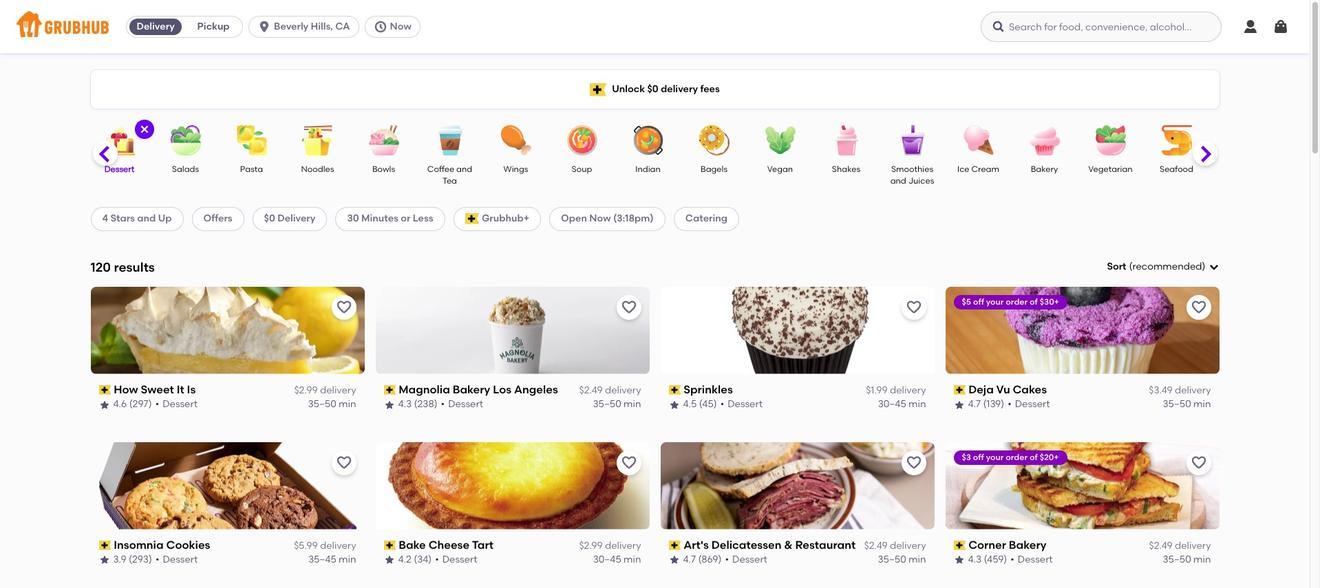 Task type: describe. For each thing, give the bounding box(es) containing it.
0 vertical spatial bakery
[[1031, 165, 1059, 174]]

grubhub plus flag logo image for unlock $0 delivery fees
[[590, 83, 607, 96]]

juices
[[909, 177, 935, 186]]

delivery for corner bakery
[[1175, 541, 1212, 552]]

$2.99 delivery for bake cheese tart
[[579, 541, 641, 552]]

$2.99 for bake cheese tart
[[579, 541, 603, 552]]

off for deja
[[974, 297, 985, 307]]

ca
[[336, 21, 350, 32]]

minutes
[[362, 213, 399, 225]]

dessert down the dessert image
[[104, 165, 134, 174]]

sort
[[1108, 261, 1127, 273]]

results
[[114, 259, 155, 275]]

30–45 for sprinkles
[[878, 399, 907, 411]]

subscription pass image for magnolia bakery los angeles
[[384, 386, 396, 395]]

35–45
[[308, 555, 337, 566]]

4.7 (139)
[[969, 399, 1005, 411]]

save this restaurant button for art's delicatessen & restaurant
[[902, 451, 927, 476]]

• dessert for sprinkles
[[721, 399, 763, 411]]

(
[[1130, 261, 1133, 273]]

bakery for corner bakery
[[1009, 539, 1047, 552]]

beverly hills, ca button
[[249, 16, 365, 38]]

bowls
[[372, 165, 395, 174]]

corner bakery logo image
[[946, 443, 1220, 530]]

(238)
[[414, 399, 438, 411]]

order for bakery
[[1006, 453, 1028, 463]]

order for vu
[[1006, 297, 1028, 307]]

$20+
[[1040, 453, 1060, 463]]

2 vertical spatial and
[[137, 213, 156, 225]]

star icon image for sprinkles
[[669, 400, 680, 411]]

30 minutes or less
[[347, 213, 434, 225]]

vu
[[997, 383, 1011, 396]]

indian image
[[624, 125, 672, 156]]

pickup button
[[185, 16, 242, 38]]

save this restaurant image for insomnia cookies
[[336, 455, 352, 471]]

hills,
[[311, 21, 333, 32]]

35–50 for art's delicatessen & restaurant
[[878, 555, 907, 566]]

your for deja
[[987, 297, 1004, 307]]

4.3 for magnolia bakery los angeles
[[398, 399, 412, 411]]

tart
[[472, 539, 494, 552]]

(3:18pm)
[[614, 213, 654, 225]]

vegan
[[768, 165, 793, 174]]

coffee and tea image
[[426, 125, 474, 156]]

• dessert for how sweet it is
[[155, 399, 198, 411]]

bagels
[[701, 165, 728, 174]]

4.6 (297)
[[113, 399, 152, 411]]

$2.99 for how sweet it is
[[294, 385, 318, 397]]

35–50 min for art's delicatessen & restaurant
[[878, 555, 927, 566]]

ice
[[958, 165, 970, 174]]

subscription pass image for how sweet it is
[[99, 386, 111, 395]]

4.7 (869)
[[683, 555, 722, 566]]

delivery for magnolia bakery los angeles
[[605, 385, 641, 397]]

star icon image for insomnia cookies
[[99, 555, 110, 566]]

save this restaurant button for how sweet it is
[[332, 295, 356, 320]]

min for sprinkles
[[909, 399, 927, 411]]

• for bake cheese tart
[[435, 555, 439, 566]]

min for insomnia cookies
[[339, 555, 356, 566]]

$2.49 delivery for angeles
[[580, 385, 641, 397]]

unlock
[[612, 83, 645, 95]]

how sweet it is
[[114, 383, 196, 396]]

bowls image
[[360, 125, 408, 156]]

$5.99 delivery
[[294, 541, 356, 552]]

save this restaurant image for sprinkles
[[906, 299, 922, 316]]

• for how sweet it is
[[155, 399, 159, 411]]

now inside button
[[390, 21, 412, 32]]

4.3 for corner bakery
[[969, 555, 982, 566]]

catering
[[686, 213, 728, 225]]

delicatessen
[[712, 539, 782, 552]]

recommended
[[1133, 261, 1203, 273]]

4.5 (45)
[[683, 399, 717, 411]]

of for corner bakery
[[1030, 453, 1038, 463]]

art's delicatessen & restaurant logo image
[[661, 443, 935, 530]]

salads
[[172, 165, 199, 174]]

0 horizontal spatial save this restaurant image
[[621, 299, 637, 316]]

delivery for how sweet it is
[[320, 385, 356, 397]]

120
[[91, 259, 111, 275]]

dessert for art's delicatessen & restaurant
[[733, 555, 768, 566]]

delivery for art's delicatessen & restaurant
[[890, 541, 927, 552]]

magnolia
[[399, 383, 450, 396]]

save this restaurant button for bake cheese tart
[[617, 451, 641, 476]]

star icon image for bake cheese tart
[[384, 555, 395, 566]]

35–50 for corner bakery
[[1163, 555, 1192, 566]]

delivery for bake cheese tart
[[605, 541, 641, 552]]

$2.49 for restaurant
[[865, 541, 888, 552]]

• dessert for insomnia cookies
[[156, 555, 198, 566]]

vegetarian image
[[1087, 125, 1135, 156]]

sprinkles
[[684, 383, 733, 396]]

los
[[493, 383, 512, 396]]

35–50 min for deja vu cakes
[[1163, 399, 1212, 411]]

bake
[[399, 539, 426, 552]]

30–45 min for sprinkles
[[878, 399, 927, 411]]

noodles
[[301, 165, 334, 174]]

insomnia cookies logo image
[[91, 443, 365, 530]]

min for deja vu cakes
[[1194, 399, 1212, 411]]

• for deja vu cakes
[[1008, 399, 1012, 411]]

4
[[102, 213, 108, 225]]

how sweet it is logo image
[[91, 287, 365, 374]]

4 stars and up
[[102, 213, 172, 225]]

3.9
[[113, 555, 126, 566]]

subscription pass image for corner bakery
[[954, 541, 966, 551]]

4.7 for deja vu cakes
[[969, 399, 981, 411]]

grubhub+
[[482, 213, 530, 225]]

and for coffee and tea
[[457, 165, 473, 174]]

coffee
[[427, 165, 455, 174]]

magnolia bakery los angeles logo image
[[376, 287, 650, 374]]

$3 off your order of $20+
[[962, 453, 1060, 463]]

offers
[[204, 213, 232, 225]]

cookies
[[166, 539, 210, 552]]

pickup
[[197, 21, 230, 32]]

dessert for magnolia bakery los angeles
[[448, 399, 483, 411]]

wings image
[[492, 125, 540, 156]]

insomnia
[[114, 539, 164, 552]]

ice cream image
[[955, 125, 1003, 156]]

none field containing sort
[[1108, 260, 1220, 274]]

magnolia bakery los angeles
[[399, 383, 558, 396]]

• dessert for magnolia bakery los angeles
[[441, 399, 483, 411]]

insomnia cookies
[[114, 539, 210, 552]]

salads image
[[161, 125, 210, 156]]

35–45 min
[[308, 555, 356, 566]]

• for magnolia bakery los angeles
[[441, 399, 445, 411]]

$3.49 delivery
[[1149, 385, 1212, 397]]

30–45 for bake cheese tart
[[593, 555, 622, 566]]

bakery image
[[1021, 125, 1069, 156]]

stars
[[111, 213, 135, 225]]

svg image inside field
[[1209, 262, 1220, 273]]

35–50 for how sweet it is
[[308, 399, 337, 411]]

dessert image
[[95, 125, 144, 156]]

dessert for sprinkles
[[728, 399, 763, 411]]

4.3 (238)
[[398, 399, 438, 411]]

smoothies and juices
[[891, 165, 935, 186]]

)
[[1203, 261, 1206, 273]]

dessert for bake cheese tart
[[443, 555, 478, 566]]

$5
[[962, 297, 972, 307]]

delivery inside delivery button
[[137, 21, 175, 32]]

beverly hills, ca
[[274, 21, 350, 32]]

4.2 (34)
[[398, 555, 432, 566]]

120 results
[[91, 259, 155, 275]]

star icon image for art's delicatessen & restaurant
[[669, 555, 680, 566]]

• for sprinkles
[[721, 399, 725, 411]]

&
[[785, 539, 793, 552]]

(869)
[[699, 555, 722, 566]]

save this restaurant button for insomnia cookies
[[332, 451, 356, 476]]

bagels image
[[690, 125, 739, 156]]

2 horizontal spatial $2.49 delivery
[[1150, 541, 1212, 552]]

cream
[[972, 165, 1000, 174]]

soup image
[[558, 125, 606, 156]]

and for smoothies and juices
[[891, 177, 907, 186]]



Task type: vqa. For each thing, say whether or not it's contained in the screenshot.


Task type: locate. For each thing, give the bounding box(es) containing it.
seafood
[[1160, 165, 1194, 174]]

4.5
[[683, 399, 697, 411]]

deja vu cakes
[[969, 383, 1047, 396]]

svg image
[[1243, 19, 1259, 35], [1273, 19, 1290, 35], [258, 20, 271, 34], [374, 20, 387, 34], [139, 124, 150, 135]]

1 vertical spatial of
[[1030, 453, 1038, 463]]

(293)
[[129, 555, 152, 566]]

4.7 down deja
[[969, 399, 981, 411]]

grubhub plus flag logo image left unlock
[[590, 83, 607, 96]]

1 horizontal spatial $2.49 delivery
[[865, 541, 927, 552]]

coffee and tea
[[427, 165, 473, 186]]

save this restaurant image
[[621, 299, 637, 316], [1191, 455, 1208, 471]]

up
[[158, 213, 172, 225]]

and up tea
[[457, 165, 473, 174]]

star icon image left 4.2 on the bottom left
[[384, 555, 395, 566]]

off right $3
[[974, 453, 985, 463]]

• for art's delicatessen & restaurant
[[725, 555, 729, 566]]

min
[[339, 399, 356, 411], [624, 399, 641, 411], [909, 399, 927, 411], [1194, 399, 1212, 411], [339, 555, 356, 566], [624, 555, 641, 566], [909, 555, 927, 566], [1194, 555, 1212, 566]]

main navigation navigation
[[0, 0, 1310, 54]]

bakery right corner
[[1009, 539, 1047, 552]]

sprinkles logo image
[[661, 287, 935, 374]]

0 horizontal spatial grubhub plus flag logo image
[[465, 214, 479, 225]]

0 horizontal spatial svg image
[[992, 20, 1006, 34]]

svg image inside now button
[[374, 20, 387, 34]]

delivery down noodles
[[278, 213, 316, 225]]

open
[[561, 213, 587, 225]]

1 vertical spatial 4.3
[[969, 555, 982, 566]]

0 horizontal spatial $0
[[264, 213, 275, 225]]

cakes
[[1013, 383, 1047, 396]]

fees
[[701, 83, 720, 95]]

0 vertical spatial $2.99
[[294, 385, 318, 397]]

• dessert for art's delicatessen & restaurant
[[725, 555, 768, 566]]

• down deja vu cakes
[[1008, 399, 1012, 411]]

0 horizontal spatial 4.7
[[683, 555, 696, 566]]

• dessert down cheese
[[435, 555, 478, 566]]

deja
[[969, 383, 994, 396]]

dessert for corner bakery
[[1018, 555, 1053, 566]]

dessert right the (45)
[[728, 399, 763, 411]]

1 horizontal spatial 4.3
[[969, 555, 982, 566]]

(45)
[[699, 399, 717, 411]]

bake cheese tart
[[399, 539, 494, 552]]

1 vertical spatial order
[[1006, 453, 1028, 463]]

svg image
[[992, 20, 1006, 34], [1209, 262, 1220, 273]]

svg image inside beverly hills, ca button
[[258, 20, 271, 34]]

save this restaurant button for sprinkles
[[902, 295, 927, 320]]

restaurant
[[796, 539, 856, 552]]

delivery for insomnia cookies
[[320, 541, 356, 552]]

1 horizontal spatial $2.49
[[865, 541, 888, 552]]

35–50 min for magnolia bakery los angeles
[[593, 399, 641, 411]]

save this restaurant button for magnolia bakery los angeles
[[617, 295, 641, 320]]

0 horizontal spatial $2.49
[[580, 385, 603, 397]]

1 vertical spatial save this restaurant image
[[1191, 455, 1208, 471]]

less
[[413, 213, 434, 225]]

subscription pass image
[[954, 386, 966, 395]]

1 vertical spatial $2.99 delivery
[[579, 541, 641, 552]]

subscription pass image left insomnia
[[99, 541, 111, 551]]

$2.99 delivery for how sweet it is
[[294, 385, 356, 397]]

2 vertical spatial bakery
[[1009, 539, 1047, 552]]

order left '$30+'
[[1006, 297, 1028, 307]]

subscription pass image for bake cheese tart
[[384, 541, 396, 551]]

0 horizontal spatial delivery
[[137, 21, 175, 32]]

4.7 down art's
[[683, 555, 696, 566]]

delivery for sprinkles
[[890, 385, 927, 397]]

subscription pass image left art's
[[669, 541, 681, 551]]

4.3 down corner
[[969, 555, 982, 566]]

subscription pass image for art's delicatessen & restaurant
[[669, 541, 681, 551]]

star icon image for deja vu cakes
[[954, 400, 965, 411]]

• dessert for deja vu cakes
[[1008, 399, 1051, 411]]

• right (238)
[[441, 399, 445, 411]]

open now (3:18pm)
[[561, 213, 654, 225]]

art's delicatessen & restaurant
[[684, 539, 856, 552]]

star icon image for how sweet it is
[[99, 400, 110, 411]]

• down insomnia cookies
[[156, 555, 159, 566]]

0 vertical spatial 30–45
[[878, 399, 907, 411]]

1 of from the top
[[1030, 297, 1038, 307]]

0 horizontal spatial 4.3
[[398, 399, 412, 411]]

of left '$30+'
[[1030, 297, 1038, 307]]

35–50 for magnolia bakery los angeles
[[593, 399, 622, 411]]

subscription pass image left 'sprinkles'
[[669, 386, 681, 395]]

0 horizontal spatial and
[[137, 213, 156, 225]]

• dessert down it on the left of page
[[155, 399, 198, 411]]

save this restaurant button
[[332, 295, 356, 320], [617, 295, 641, 320], [902, 295, 927, 320], [1187, 295, 1212, 320], [332, 451, 356, 476], [617, 451, 641, 476], [902, 451, 927, 476], [1187, 451, 1212, 476]]

1 horizontal spatial save this restaurant image
[[1191, 455, 1208, 471]]

$2.49 delivery for restaurant
[[865, 541, 927, 552]]

star icon image left 4.6
[[99, 400, 110, 411]]

and down smoothies at the right top
[[891, 177, 907, 186]]

• dessert down cookies
[[156, 555, 198, 566]]

1 horizontal spatial $2.99
[[579, 541, 603, 552]]

art's
[[684, 539, 709, 552]]

dessert for how sweet it is
[[163, 399, 198, 411]]

your for corner
[[987, 453, 1004, 463]]

0 vertical spatial $2.99 delivery
[[294, 385, 356, 397]]

35–50 min for corner bakery
[[1163, 555, 1212, 566]]

dessert
[[104, 165, 134, 174], [163, 399, 198, 411], [448, 399, 483, 411], [728, 399, 763, 411], [1016, 399, 1051, 411], [163, 555, 198, 566], [443, 555, 478, 566], [733, 555, 768, 566], [1018, 555, 1053, 566]]

sweet
[[141, 383, 174, 396]]

2 your from the top
[[987, 453, 1004, 463]]

dessert for insomnia cookies
[[163, 555, 198, 566]]

star icon image left 3.9
[[99, 555, 110, 566]]

dessert for deja vu cakes
[[1016, 399, 1051, 411]]

star icon image
[[99, 400, 110, 411], [384, 400, 395, 411], [669, 400, 680, 411], [954, 400, 965, 411], [99, 555, 110, 566], [384, 555, 395, 566], [669, 555, 680, 566], [954, 555, 965, 566]]

beverly
[[274, 21, 309, 32]]

or
[[401, 213, 411, 225]]

2 of from the top
[[1030, 453, 1038, 463]]

your right $3
[[987, 453, 1004, 463]]

0 vertical spatial your
[[987, 297, 1004, 307]]

2 horizontal spatial and
[[891, 177, 907, 186]]

your
[[987, 297, 1004, 307], [987, 453, 1004, 463]]

• for insomnia cookies
[[156, 555, 159, 566]]

off right '$5'
[[974, 297, 985, 307]]

0 vertical spatial 4.7
[[969, 399, 981, 411]]

dessert down cakes
[[1016, 399, 1051, 411]]

save this restaurant image for art's delicatessen & restaurant
[[906, 455, 922, 471]]

angeles
[[514, 383, 558, 396]]

corner bakery
[[969, 539, 1047, 552]]

deja vu cakes logo image
[[946, 287, 1220, 374]]

$2.49 for angeles
[[580, 385, 603, 397]]

0 horizontal spatial 30–45 min
[[593, 555, 641, 566]]

1 order from the top
[[1006, 297, 1028, 307]]

2 order from the top
[[1006, 453, 1028, 463]]

• dessert down corner bakery
[[1011, 555, 1053, 566]]

dessert down cheese
[[443, 555, 478, 566]]

0 vertical spatial $0
[[648, 83, 659, 95]]

bake cheese tart logo image
[[376, 443, 650, 530]]

1 your from the top
[[987, 297, 1004, 307]]

star icon image for corner bakery
[[954, 555, 965, 566]]

$5.99
[[294, 541, 318, 552]]

$0 right unlock
[[648, 83, 659, 95]]

tea
[[443, 177, 457, 186]]

35–50 for deja vu cakes
[[1163, 399, 1192, 411]]

delivery for deja vu cakes
[[1175, 385, 1212, 397]]

0 vertical spatial svg image
[[992, 20, 1006, 34]]

• dessert right the (45)
[[721, 399, 763, 411]]

0 horizontal spatial $2.49 delivery
[[580, 385, 641, 397]]

1 horizontal spatial svg image
[[1209, 262, 1220, 273]]

• down corner bakery
[[1011, 555, 1015, 566]]

min for how sweet it is
[[339, 399, 356, 411]]

delivery
[[137, 21, 175, 32], [278, 213, 316, 225]]

cheese
[[429, 539, 470, 552]]

0 vertical spatial order
[[1006, 297, 1028, 307]]

it
[[177, 383, 184, 396]]

order
[[1006, 297, 1028, 307], [1006, 453, 1028, 463]]

4.2
[[398, 555, 412, 566]]

how
[[114, 383, 138, 396]]

1 horizontal spatial $0
[[648, 83, 659, 95]]

subscription pass image left "magnolia" on the left bottom of the page
[[384, 386, 396, 395]]

soup
[[572, 165, 592, 174]]

min for bake cheese tart
[[624, 555, 641, 566]]

0 horizontal spatial $2.99
[[294, 385, 318, 397]]

and left the "up"
[[137, 213, 156, 225]]

1 horizontal spatial now
[[590, 213, 611, 225]]

• right the (45)
[[721, 399, 725, 411]]

35–50
[[308, 399, 337, 411], [593, 399, 622, 411], [1163, 399, 1192, 411], [878, 555, 907, 566], [1163, 555, 1192, 566]]

save this restaurant image for how sweet it is
[[336, 299, 352, 316]]

svg image inside main navigation navigation
[[992, 20, 1006, 34]]

4.6
[[113, 399, 127, 411]]

dessert down it on the left of page
[[163, 399, 198, 411]]

grubhub plus flag logo image
[[590, 83, 607, 96], [465, 214, 479, 225]]

0 vertical spatial delivery
[[137, 21, 175, 32]]

0 vertical spatial and
[[457, 165, 473, 174]]

1 horizontal spatial grubhub plus flag logo image
[[590, 83, 607, 96]]

0 vertical spatial save this restaurant image
[[621, 299, 637, 316]]

1 vertical spatial 4.7
[[683, 555, 696, 566]]

noodles image
[[294, 125, 342, 156]]

bakery down bakery image
[[1031, 165, 1059, 174]]

0 horizontal spatial 30–45
[[593, 555, 622, 566]]

1 vertical spatial now
[[590, 213, 611, 225]]

0 horizontal spatial now
[[390, 21, 412, 32]]

0 vertical spatial grubhub plus flag logo image
[[590, 83, 607, 96]]

(297)
[[129, 399, 152, 411]]

$2.49 delivery
[[580, 385, 641, 397], [865, 541, 927, 552], [1150, 541, 1212, 552]]

subscription pass image left bake
[[384, 541, 396, 551]]

• dessert for corner bakery
[[1011, 555, 1053, 566]]

indian
[[636, 165, 661, 174]]

• dessert down the delicatessen
[[725, 555, 768, 566]]

2 off from the top
[[974, 453, 985, 463]]

35–50 min for how sweet it is
[[308, 399, 356, 411]]

• dessert for bake cheese tart
[[435, 555, 478, 566]]

delivery left pickup
[[137, 21, 175, 32]]

of for deja vu cakes
[[1030, 297, 1038, 307]]

1 vertical spatial and
[[891, 177, 907, 186]]

1 vertical spatial $2.99
[[579, 541, 603, 552]]

$5 off your order of $30+
[[962, 297, 1060, 307]]

4.3 (459)
[[969, 555, 1008, 566]]

bakery for magnolia bakery los angeles
[[453, 383, 491, 396]]

off
[[974, 297, 985, 307], [974, 453, 985, 463]]

$2.99 delivery
[[294, 385, 356, 397], [579, 541, 641, 552]]

your right '$5'
[[987, 297, 1004, 307]]

0 vertical spatial off
[[974, 297, 985, 307]]

is
[[187, 383, 196, 396]]

subscription pass image left corner
[[954, 541, 966, 551]]

seafood image
[[1153, 125, 1201, 156]]

1 horizontal spatial 4.7
[[969, 399, 981, 411]]

1 horizontal spatial 30–45
[[878, 399, 907, 411]]

dessert down the delicatessen
[[733, 555, 768, 566]]

delivery button
[[127, 16, 185, 38]]

star icon image left 4.7 (869)
[[669, 555, 680, 566]]

$1.99 delivery
[[866, 385, 927, 397]]

1 vertical spatial $0
[[264, 213, 275, 225]]

• for corner bakery
[[1011, 555, 1015, 566]]

1 vertical spatial 30–45 min
[[593, 555, 641, 566]]

star icon image for magnolia bakery los angeles
[[384, 400, 395, 411]]

now button
[[365, 16, 426, 38]]

None field
[[1108, 260, 1220, 274]]

1 vertical spatial grubhub plus flag logo image
[[465, 214, 479, 225]]

now right the open on the left of the page
[[590, 213, 611, 225]]

bakery
[[1031, 165, 1059, 174], [453, 383, 491, 396], [1009, 539, 1047, 552]]

grubhub plus flag logo image left the "grubhub+"
[[465, 214, 479, 225]]

save this restaurant image for bake cheese tart
[[621, 455, 637, 471]]

dessert down magnolia bakery los angeles
[[448, 399, 483, 411]]

4.3 left (238)
[[398, 399, 412, 411]]

0 vertical spatial of
[[1030, 297, 1038, 307]]

of left $20+
[[1030, 453, 1038, 463]]

star icon image down subscription pass icon
[[954, 400, 965, 411]]

dessert down corner bakery
[[1018, 555, 1053, 566]]

shakes
[[832, 165, 861, 174]]

grubhub plus flag logo image for grubhub+
[[465, 214, 479, 225]]

30–45
[[878, 399, 907, 411], [593, 555, 622, 566]]

$0 delivery
[[264, 213, 316, 225]]

1 vertical spatial delivery
[[278, 213, 316, 225]]

and
[[457, 165, 473, 174], [891, 177, 907, 186], [137, 213, 156, 225]]

0 vertical spatial 30–45 min
[[878, 399, 927, 411]]

subscription pass image for sprinkles
[[669, 386, 681, 395]]

star icon image left 4.3 (459)
[[954, 555, 965, 566]]

(34)
[[414, 555, 432, 566]]

30–45 min for bake cheese tart
[[593, 555, 641, 566]]

• right (869)
[[725, 555, 729, 566]]

$3
[[962, 453, 972, 463]]

subscription pass image left "how"
[[99, 386, 111, 395]]

$1.99
[[866, 385, 888, 397]]

dessert down cookies
[[163, 555, 198, 566]]

subscription pass image
[[99, 386, 111, 395], [384, 386, 396, 395], [669, 386, 681, 395], [99, 541, 111, 551], [384, 541, 396, 551], [669, 541, 681, 551], [954, 541, 966, 551]]

1 off from the top
[[974, 297, 985, 307]]

now right ca
[[390, 21, 412, 32]]

subscription pass image for insomnia cookies
[[99, 541, 111, 551]]

0 horizontal spatial $2.99 delivery
[[294, 385, 356, 397]]

min for art's delicatessen & restaurant
[[909, 555, 927, 566]]

star icon image left 4.5
[[669, 400, 680, 411]]

vegetarian
[[1089, 165, 1133, 174]]

pasta image
[[228, 125, 276, 156]]

and inside smoothies and juices
[[891, 177, 907, 186]]

1 horizontal spatial 30–45 min
[[878, 399, 927, 411]]

1 vertical spatial svg image
[[1209, 262, 1220, 273]]

2 horizontal spatial $2.49
[[1150, 541, 1173, 552]]

• dessert down magnolia bakery los angeles
[[441, 399, 483, 411]]

1 horizontal spatial and
[[457, 165, 473, 174]]

1 vertical spatial bakery
[[453, 383, 491, 396]]

save this restaurant image
[[336, 299, 352, 316], [906, 299, 922, 316], [1191, 299, 1208, 316], [336, 455, 352, 471], [621, 455, 637, 471], [906, 455, 922, 471]]

30
[[347, 213, 359, 225]]

$0 right offers
[[264, 213, 275, 225]]

30–45 min
[[878, 399, 927, 411], [593, 555, 641, 566]]

1 vertical spatial 30–45
[[593, 555, 622, 566]]

0 vertical spatial now
[[390, 21, 412, 32]]

• dessert down cakes
[[1008, 399, 1051, 411]]

min for magnolia bakery los angeles
[[624, 399, 641, 411]]

1 vertical spatial off
[[974, 453, 985, 463]]

off for corner
[[974, 453, 985, 463]]

$30+
[[1040, 297, 1060, 307]]

smoothies
[[892, 165, 934, 174]]

smoothies and juices image
[[889, 125, 937, 156]]

0 vertical spatial 4.3
[[398, 399, 412, 411]]

order left $20+
[[1006, 453, 1028, 463]]

and inside coffee and tea
[[457, 165, 473, 174]]

bakery left "los"
[[453, 383, 491, 396]]

min for corner bakery
[[1194, 555, 1212, 566]]

• down sweet
[[155, 399, 159, 411]]

1 vertical spatial your
[[987, 453, 1004, 463]]

4.7 for art's delicatessen & restaurant
[[683, 555, 696, 566]]

• right (34)
[[435, 555, 439, 566]]

vegan image
[[756, 125, 805, 156]]

$2.99
[[294, 385, 318, 397], [579, 541, 603, 552]]

$3.49
[[1149, 385, 1173, 397]]

shakes image
[[823, 125, 871, 156]]

3.9 (293)
[[113, 555, 152, 566]]

star icon image left 4.3 (238)
[[384, 400, 395, 411]]

(459)
[[984, 555, 1008, 566]]

wings
[[504, 165, 528, 174]]

1 horizontal spatial $2.99 delivery
[[579, 541, 641, 552]]

Search for food, convenience, alcohol... search field
[[981, 12, 1222, 42]]

unlock $0 delivery fees
[[612, 83, 720, 95]]

4.3
[[398, 399, 412, 411], [969, 555, 982, 566]]

1 horizontal spatial delivery
[[278, 213, 316, 225]]



